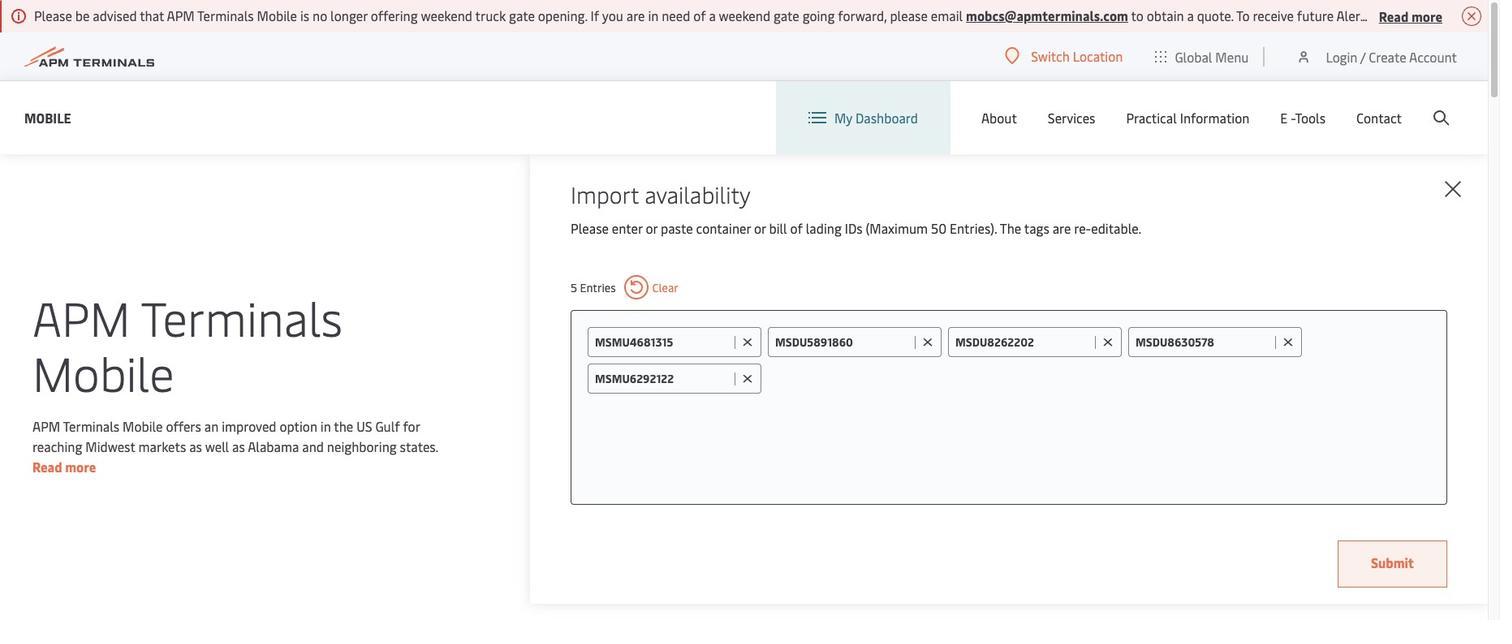 Task type: locate. For each thing, give the bounding box(es) containing it.
please left be
[[34, 6, 72, 24]]

of right bill
[[790, 219, 803, 237]]

1 horizontal spatial weekend
[[719, 6, 771, 24]]

read
[[1379, 7, 1409, 25], [32, 458, 62, 475]]

mobile inside apm terminals mobile
[[32, 340, 174, 404]]

1 horizontal spatial email
[[1394, 6, 1426, 24]]

read inside apm terminals mobile offers an improved option in the us gulf for reaching midwest markets as well as alabama and neighboring states. read more
[[32, 458, 62, 475]]

email right please
[[931, 6, 963, 24]]

menu
[[1216, 47, 1249, 65]]

gate right the truck at the top
[[509, 6, 535, 24]]

or left sms,
[[1429, 6, 1441, 24]]

a
[[709, 6, 716, 24], [1187, 6, 1194, 24]]

gate
[[509, 6, 535, 24], [774, 6, 800, 24]]

of
[[694, 6, 706, 24], [790, 219, 803, 237]]

in left need
[[648, 6, 659, 24]]

0 vertical spatial in
[[648, 6, 659, 24]]

please be advised that apm terminals mobile is no longer offering weekend truck gate opening. if you are in need of a weekend gate going forward, please email mobcs@apmterminals.com to obtain a quote. to receive future alerts via email or sms, plea
[[34, 6, 1500, 24]]

mobile link
[[24, 108, 71, 128]]

weekend left the truck at the top
[[421, 6, 473, 24]]

container
[[696, 219, 751, 237]]

are right you
[[627, 6, 645, 24]]

global menu
[[1175, 47, 1249, 65]]

as left well at the bottom
[[189, 437, 202, 455]]

truck
[[475, 6, 506, 24]]

offering
[[371, 6, 418, 24]]

in inside apm terminals mobile offers an improved option in the us gulf for reaching midwest markets as well as alabama and neighboring states. read more
[[321, 417, 331, 435]]

well
[[205, 437, 229, 455]]

0 horizontal spatial in
[[321, 417, 331, 435]]

my dashboard button
[[809, 81, 918, 154]]

more
[[1412, 7, 1443, 25], [65, 458, 96, 475]]

alerts
[[1337, 6, 1372, 24]]

(maximum
[[866, 219, 928, 237]]

terminals
[[197, 6, 254, 24], [141, 285, 343, 349], [63, 417, 119, 435]]

0 vertical spatial of
[[694, 6, 706, 24]]

1 horizontal spatial in
[[648, 6, 659, 24]]

0 vertical spatial please
[[34, 6, 72, 24]]

2 weekend from the left
[[719, 6, 771, 24]]

1 vertical spatial in
[[321, 417, 331, 435]]

information
[[1180, 109, 1250, 127]]

0 vertical spatial read
[[1379, 7, 1409, 25]]

terminals inside apm terminals mobile
[[141, 285, 343, 349]]

1 horizontal spatial are
[[1053, 219, 1071, 237]]

are
[[627, 6, 645, 24], [1053, 219, 1071, 237]]

be
[[75, 6, 90, 24]]

0 vertical spatial entered id text field
[[595, 335, 731, 350]]

0 vertical spatial apm
[[167, 6, 195, 24]]

tags
[[1024, 219, 1050, 237]]

1 vertical spatial terminals
[[141, 285, 343, 349]]

0 horizontal spatial gate
[[509, 6, 535, 24]]

improved
[[222, 417, 276, 435]]

more left sms,
[[1412, 7, 1443, 25]]

services
[[1048, 109, 1096, 127]]

reaching
[[32, 437, 82, 455]]

1 vertical spatial more
[[65, 458, 96, 475]]

login / create account link
[[1296, 32, 1457, 80]]

0 horizontal spatial please
[[34, 6, 72, 24]]

more down 'reaching'
[[65, 458, 96, 475]]

please for please enter or paste container or bill of lading ids (maximum 50 entries). the tags are re-editable.
[[571, 219, 609, 237]]

forward,
[[838, 6, 887, 24]]

alabama
[[248, 437, 299, 455]]

neighboring
[[327, 437, 397, 455]]

1 vertical spatial apm
[[32, 285, 130, 349]]

switch location
[[1031, 47, 1123, 65]]

0 horizontal spatial entered id text field
[[775, 335, 911, 350]]

need
[[662, 6, 690, 24]]

terminals inside apm terminals mobile offers an improved option in the us gulf for reaching midwest markets as well as alabama and neighboring states. read more
[[63, 417, 119, 435]]

future
[[1297, 6, 1334, 24]]

1 as from the left
[[189, 437, 202, 455]]

please down import
[[571, 219, 609, 237]]

1 horizontal spatial please
[[571, 219, 609, 237]]

my dashboard
[[835, 109, 918, 127]]

0 horizontal spatial weekend
[[421, 6, 473, 24]]

or
[[1429, 6, 1441, 24], [646, 219, 658, 237], [754, 219, 766, 237]]

you
[[602, 6, 623, 24]]

services button
[[1048, 81, 1096, 154]]

1 horizontal spatial more
[[1412, 7, 1443, 25]]

2 entered id text field from the left
[[956, 335, 1091, 350]]

Entered ID text field
[[595, 335, 731, 350], [595, 371, 731, 386]]

0 vertical spatial are
[[627, 6, 645, 24]]

1 horizontal spatial as
[[232, 437, 245, 455]]

mobcs@apmterminals.com link
[[966, 6, 1129, 24]]

states.
[[400, 437, 438, 455]]

if
[[591, 6, 599, 24]]

please enter or paste container or bill of lading ids (maximum 50 entries). the tags are re-editable.
[[571, 219, 1142, 237]]

switch location button
[[1005, 47, 1123, 65]]

login
[[1326, 47, 1358, 65]]

are left re-
[[1053, 219, 1071, 237]]

entries).
[[950, 219, 997, 237]]

5 entries
[[571, 280, 616, 295]]

or left bill
[[754, 219, 766, 237]]

2 vertical spatial apm
[[32, 417, 60, 435]]

1 horizontal spatial a
[[1187, 6, 1194, 24]]

read more
[[1379, 7, 1443, 25]]

0 horizontal spatial as
[[189, 437, 202, 455]]

read inside button
[[1379, 7, 1409, 25]]

receive
[[1253, 6, 1294, 24]]

a right need
[[709, 6, 716, 24]]

import
[[571, 179, 639, 209]]

apm for apm terminals mobile
[[32, 285, 130, 349]]

option
[[280, 417, 317, 435]]

editable.
[[1091, 219, 1142, 237]]

e -tools
[[1281, 109, 1326, 127]]

1 vertical spatial are
[[1053, 219, 1071, 237]]

apm inside apm terminals mobile offers an improved option in the us gulf for reaching midwest markets as well as alabama and neighboring states. read more
[[32, 417, 60, 435]]

2 vertical spatial terminals
[[63, 417, 119, 435]]

1 vertical spatial entered id text field
[[595, 371, 731, 386]]

us
[[357, 417, 372, 435]]

gate left going
[[774, 6, 800, 24]]

1 vertical spatial please
[[571, 219, 609, 237]]

obtain
[[1147, 6, 1184, 24]]

practical
[[1127, 109, 1177, 127]]

2 gate from the left
[[774, 6, 800, 24]]

in
[[648, 6, 659, 24], [321, 417, 331, 435]]

1 gate from the left
[[509, 6, 535, 24]]

1 horizontal spatial gate
[[774, 6, 800, 24]]

0 horizontal spatial a
[[709, 6, 716, 24]]

read more link
[[32, 458, 96, 475]]

mobile
[[257, 6, 297, 24], [24, 108, 71, 126], [32, 340, 174, 404], [123, 417, 163, 435]]

read right alerts on the top right of page
[[1379, 7, 1409, 25]]

mobcs@apmterminals.com
[[966, 6, 1129, 24]]

1 horizontal spatial read
[[1379, 7, 1409, 25]]

quote. to
[[1197, 6, 1250, 24]]

or right enter
[[646, 219, 658, 237]]

0 horizontal spatial more
[[65, 458, 96, 475]]

read down 'reaching'
[[32, 458, 62, 475]]

1 vertical spatial of
[[790, 219, 803, 237]]

about
[[982, 109, 1017, 127]]

in left the
[[321, 417, 331, 435]]

1 horizontal spatial entered id text field
[[956, 335, 1091, 350]]

as right well at the bottom
[[232, 437, 245, 455]]

0 vertical spatial more
[[1412, 7, 1443, 25]]

to
[[1131, 6, 1144, 24]]

Entered ID text field
[[775, 335, 911, 350], [956, 335, 1091, 350], [1136, 335, 1272, 350]]

apm
[[167, 6, 195, 24], [32, 285, 130, 349], [32, 417, 60, 435]]

0 horizontal spatial read
[[32, 458, 62, 475]]

email right via
[[1394, 6, 1426, 24]]

about button
[[982, 81, 1017, 154]]

a right obtain
[[1187, 6, 1194, 24]]

weekend right need
[[719, 6, 771, 24]]

practical information button
[[1127, 81, 1250, 154]]

paste
[[661, 219, 693, 237]]

2 horizontal spatial entered id text field
[[1136, 335, 1272, 350]]

markets
[[138, 437, 186, 455]]

clear button
[[624, 275, 679, 300]]

1 email from the left
[[931, 6, 963, 24]]

1 horizontal spatial or
[[754, 219, 766, 237]]

1 vertical spatial read
[[32, 458, 62, 475]]

apm inside apm terminals mobile
[[32, 285, 130, 349]]

0 horizontal spatial of
[[694, 6, 706, 24]]

going
[[803, 6, 835, 24]]

contact
[[1357, 109, 1402, 127]]

0 horizontal spatial email
[[931, 6, 963, 24]]

of right need
[[694, 6, 706, 24]]



Task type: describe. For each thing, give the bounding box(es) containing it.
account
[[1410, 47, 1457, 65]]

close alert image
[[1462, 6, 1482, 26]]

2 email from the left
[[1394, 6, 1426, 24]]

e
[[1281, 109, 1288, 127]]

-
[[1291, 109, 1295, 127]]

availability
[[645, 179, 751, 209]]

is
[[300, 6, 309, 24]]

ids
[[845, 219, 863, 237]]

offers
[[166, 417, 201, 435]]

entries
[[580, 280, 616, 295]]

0 vertical spatial terminals
[[197, 6, 254, 24]]

bill
[[769, 219, 787, 237]]

2 entered id text field from the top
[[595, 371, 731, 386]]

switch
[[1031, 47, 1070, 65]]

login / create account
[[1326, 47, 1457, 65]]

terminals for apm terminals mobile
[[141, 285, 343, 349]]

opening.
[[538, 6, 588, 24]]

2 horizontal spatial or
[[1429, 6, 1441, 24]]

contact button
[[1357, 81, 1402, 154]]

gulf
[[375, 417, 400, 435]]

lading
[[806, 219, 842, 237]]

0 horizontal spatial or
[[646, 219, 658, 237]]

2 a from the left
[[1187, 6, 1194, 24]]

5
[[571, 280, 577, 295]]

clear
[[652, 280, 679, 295]]

practical information
[[1127, 109, 1250, 127]]

create
[[1369, 47, 1407, 65]]

apm terminals mobile
[[32, 285, 343, 404]]

mobile secondary image
[[99, 413, 383, 620]]

my
[[835, 109, 853, 127]]

50
[[931, 219, 947, 237]]

an
[[204, 417, 219, 435]]

import availability
[[571, 179, 751, 209]]

apm terminals mobile offers an improved option in the us gulf for reaching midwest markets as well as alabama and neighboring states. read more
[[32, 417, 438, 475]]

/
[[1361, 47, 1366, 65]]

re-
[[1074, 219, 1091, 237]]

the
[[1000, 219, 1022, 237]]

0 horizontal spatial are
[[627, 6, 645, 24]]

1 horizontal spatial of
[[790, 219, 803, 237]]

read more button
[[1379, 6, 1443, 26]]

more inside apm terminals mobile offers an improved option in the us gulf for reaching midwest markets as well as alabama and neighboring states. read more
[[65, 458, 96, 475]]

1 a from the left
[[709, 6, 716, 24]]

1 entered id text field from the left
[[775, 335, 911, 350]]

enter
[[612, 219, 643, 237]]

please for please be advised that apm terminals mobile is no longer offering weekend truck gate opening. if you are in need of a weekend gate going forward, please email mobcs@apmterminals.com to obtain a quote. to receive future alerts via email or sms, plea
[[34, 6, 72, 24]]

advised
[[93, 6, 137, 24]]

global
[[1175, 47, 1213, 65]]

plea
[[1476, 6, 1500, 24]]

sms,
[[1444, 6, 1473, 24]]

please
[[890, 6, 928, 24]]

midwest
[[85, 437, 135, 455]]

e -tools button
[[1281, 81, 1326, 154]]

terminals for apm terminals mobile offers an improved option in the us gulf for reaching midwest markets as well as alabama and neighboring states. read more
[[63, 417, 119, 435]]

dashboard
[[856, 109, 918, 127]]

global menu button
[[1139, 32, 1265, 81]]

and
[[302, 437, 324, 455]]

mobile inside apm terminals mobile offers an improved option in the us gulf for reaching midwest markets as well as alabama and neighboring states. read more
[[123, 417, 163, 435]]

the
[[334, 417, 353, 435]]

1 weekend from the left
[[421, 6, 473, 24]]

apm for apm terminals mobile offers an improved option in the us gulf for reaching midwest markets as well as alabama and neighboring states. read more
[[32, 417, 60, 435]]

location
[[1073, 47, 1123, 65]]

submit
[[1371, 554, 1414, 572]]

via
[[1375, 6, 1391, 24]]

1 entered id text field from the top
[[595, 335, 731, 350]]

2 as from the left
[[232, 437, 245, 455]]

submit button
[[1338, 541, 1448, 588]]

no
[[313, 6, 327, 24]]

for
[[403, 417, 420, 435]]

longer
[[331, 6, 368, 24]]

more inside button
[[1412, 7, 1443, 25]]

3 entered id text field from the left
[[1136, 335, 1272, 350]]

tools
[[1295, 109, 1326, 127]]



Task type: vqa. For each thing, say whether or not it's contained in the screenshot.
as
yes



